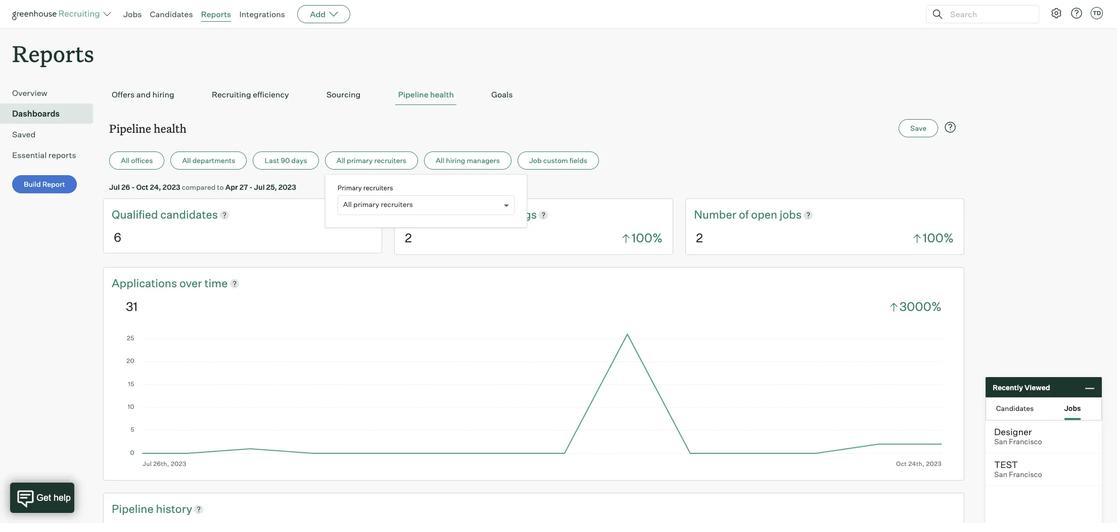 Task type: locate. For each thing, give the bounding box(es) containing it.
candidates down recently viewed
[[997, 404, 1034, 413]]

jobs
[[123, 9, 142, 19], [1065, 404, 1082, 413]]

number link for jobs
[[694, 207, 739, 223]]

1 vertical spatial hiring
[[446, 156, 465, 165]]

san inside designer san francisco
[[995, 438, 1008, 447]]

oct
[[136, 183, 148, 192]]

100%
[[632, 231, 663, 246], [923, 231, 954, 246]]

0 horizontal spatial of link
[[448, 207, 460, 223]]

- right 26
[[132, 183, 135, 192]]

1 2023 from the left
[[163, 183, 180, 192]]

1 vertical spatial jobs
[[1065, 404, 1082, 413]]

hiring right and
[[152, 90, 174, 100]]

of link for openings
[[448, 207, 460, 223]]

0 horizontal spatial -
[[132, 183, 135, 192]]

0 horizontal spatial number link
[[403, 207, 448, 223]]

fields
[[570, 156, 588, 165]]

all primary recruiters
[[337, 156, 407, 165], [343, 200, 413, 209]]

2 number from the left
[[694, 208, 737, 222]]

0 horizontal spatial health
[[154, 121, 187, 136]]

2 100% from the left
[[923, 231, 954, 246]]

2023 right 24,
[[163, 183, 180, 192]]

0 vertical spatial health
[[430, 90, 454, 100]]

0 horizontal spatial jul
[[109, 183, 120, 192]]

job
[[529, 156, 542, 165]]

2 open link from the left
[[752, 207, 780, 223]]

build
[[24, 180, 41, 189]]

recently
[[993, 384, 1024, 392]]

0 vertical spatial primary
[[347, 156, 373, 165]]

1 horizontal spatial of
[[739, 208, 749, 222]]

number
[[403, 208, 445, 222], [694, 208, 737, 222]]

openings
[[489, 208, 537, 222]]

2 san from the top
[[995, 471, 1008, 480]]

0 horizontal spatial open
[[460, 208, 486, 222]]

all offices
[[121, 156, 153, 165]]

1 horizontal spatial reports
[[201, 9, 231, 19]]

jul left 26
[[109, 183, 120, 192]]

over link
[[180, 276, 205, 292]]

0 vertical spatial hiring
[[152, 90, 174, 100]]

jul 26 - oct 24, 2023 compared to apr 27 - jul 25, 2023
[[109, 183, 296, 192]]

26
[[121, 183, 130, 192]]

recently viewed
[[993, 384, 1051, 392]]

0 vertical spatial san
[[995, 438, 1008, 447]]

tab list
[[109, 85, 959, 105], [987, 399, 1102, 421]]

0 horizontal spatial 2023
[[163, 183, 180, 192]]

health
[[430, 90, 454, 100], [154, 121, 187, 136]]

of link
[[448, 207, 460, 223], [739, 207, 752, 223]]

qualified link
[[112, 207, 160, 223]]

1 vertical spatial pipeline
[[109, 121, 151, 136]]

number of open
[[403, 208, 489, 222], [694, 208, 780, 222]]

all primary recruiters button
[[325, 152, 418, 170]]

candidates link
[[160, 207, 218, 223]]

tab list containing candidates
[[987, 399, 1102, 421]]

all departments
[[182, 156, 235, 165]]

open left the openings
[[460, 208, 486, 222]]

1 vertical spatial pipeline health
[[109, 121, 187, 136]]

all left offices
[[121, 156, 130, 165]]

history
[[156, 503, 192, 516]]

all primary recruiters down primary recruiters at the left of the page
[[343, 200, 413, 209]]

open left jobs at the right
[[752, 208, 778, 222]]

open link for jobs
[[752, 207, 780, 223]]

san up test
[[995, 438, 1008, 447]]

all up primary
[[337, 156, 345, 165]]

1 horizontal spatial of link
[[739, 207, 752, 223]]

1 open from the left
[[460, 208, 486, 222]]

recruiting efficiency button
[[209, 85, 292, 105]]

2023 right 25,
[[279, 183, 296, 192]]

0 horizontal spatial candidates
[[150, 9, 193, 19]]

francisco down designer san francisco
[[1009, 471, 1043, 480]]

1 horizontal spatial hiring
[[446, 156, 465, 165]]

1 number from the left
[[403, 208, 445, 222]]

san for test
[[995, 471, 1008, 480]]

1 number link from the left
[[403, 207, 448, 223]]

all
[[121, 156, 130, 165], [182, 156, 191, 165], [337, 156, 345, 165], [436, 156, 445, 165], [343, 200, 352, 209]]

add button
[[297, 5, 351, 23]]

1 vertical spatial candidates
[[997, 404, 1034, 413]]

san
[[995, 438, 1008, 447], [995, 471, 1008, 480]]

san inside test san francisco
[[995, 471, 1008, 480]]

candidates
[[150, 9, 193, 19], [997, 404, 1034, 413]]

1 of from the left
[[448, 208, 458, 222]]

pipeline
[[398, 90, 429, 100], [109, 121, 151, 136], [112, 503, 156, 516]]

2 number of open from the left
[[694, 208, 780, 222]]

save button
[[899, 119, 939, 138]]

pipeline health
[[398, 90, 454, 100], [109, 121, 187, 136]]

2 2 from the left
[[696, 231, 703, 246]]

2 number link from the left
[[694, 207, 739, 223]]

integrations
[[239, 9, 285, 19]]

recruiters down primary recruiters at the left of the page
[[381, 200, 413, 209]]

recruiters
[[374, 156, 407, 165], [363, 184, 393, 192], [381, 200, 413, 209]]

offers and hiring button
[[109, 85, 177, 105]]

jobs inside tab list
[[1065, 404, 1082, 413]]

1 horizontal spatial jul
[[254, 183, 265, 192]]

recruiters down all primary recruiters button
[[363, 184, 393, 192]]

open link
[[460, 207, 489, 223], [752, 207, 780, 223]]

all left departments
[[182, 156, 191, 165]]

1 vertical spatial san
[[995, 471, 1008, 480]]

3000%
[[900, 300, 942, 315]]

1 vertical spatial francisco
[[1009, 471, 1043, 480]]

essential reports
[[12, 150, 76, 160]]

goals
[[492, 90, 513, 100]]

reports down greenhouse recruiting image
[[12, 38, 94, 68]]

0 vertical spatial reports
[[201, 9, 231, 19]]

1 vertical spatial recruiters
[[363, 184, 393, 192]]

candidates right jobs link
[[150, 9, 193, 19]]

1 horizontal spatial number link
[[694, 207, 739, 223]]

all primary recruiters inside all primary recruiters button
[[337, 156, 407, 165]]

designer san francisco
[[995, 427, 1043, 447]]

1 horizontal spatial -
[[249, 183, 253, 192]]

1 2 from the left
[[405, 231, 412, 246]]

greenhouse recruiting image
[[12, 8, 103, 20]]

all left managers
[[436, 156, 445, 165]]

1 horizontal spatial open
[[752, 208, 778, 222]]

time
[[205, 277, 228, 290]]

2 francisco from the top
[[1009, 471, 1043, 480]]

1 number of open from the left
[[403, 208, 489, 222]]

0 horizontal spatial of
[[448, 208, 458, 222]]

hiring inside the offers and hiring button
[[152, 90, 174, 100]]

1 horizontal spatial open link
[[752, 207, 780, 223]]

1 horizontal spatial tab list
[[987, 399, 1102, 421]]

0 horizontal spatial reports
[[12, 38, 94, 68]]

0 horizontal spatial jobs
[[123, 9, 142, 19]]

1 open link from the left
[[460, 207, 489, 223]]

jul left 25,
[[254, 183, 265, 192]]

0 vertical spatial pipeline
[[398, 90, 429, 100]]

all for all hiring managers button
[[436, 156, 445, 165]]

2 open from the left
[[752, 208, 778, 222]]

recruiters up primary recruiters at the left of the page
[[374, 156, 407, 165]]

1 horizontal spatial jobs
[[1065, 404, 1082, 413]]

last 90 days
[[265, 156, 307, 165]]

build report
[[24, 180, 65, 189]]

1 vertical spatial tab list
[[987, 399, 1102, 421]]

1 horizontal spatial number
[[694, 208, 737, 222]]

number link
[[403, 207, 448, 223], [694, 207, 739, 223]]

of for openings
[[448, 208, 458, 222]]

essential reports link
[[12, 149, 89, 161]]

2
[[405, 231, 412, 246], [696, 231, 703, 246]]

all for all offices button
[[121, 156, 130, 165]]

of link for jobs
[[739, 207, 752, 223]]

san for designer
[[995, 438, 1008, 447]]

san down designer san francisco
[[995, 471, 1008, 480]]

efficiency
[[253, 90, 289, 100]]

1 horizontal spatial pipeline health
[[398, 90, 454, 100]]

applications over
[[112, 277, 205, 290]]

pipeline health inside button
[[398, 90, 454, 100]]

1 horizontal spatial health
[[430, 90, 454, 100]]

0 horizontal spatial number of open
[[403, 208, 489, 222]]

-
[[132, 183, 135, 192], [249, 183, 253, 192]]

0 vertical spatial tab list
[[109, 85, 959, 105]]

1 horizontal spatial 2
[[696, 231, 703, 246]]

1 francisco from the top
[[1009, 438, 1043, 447]]

- right the 27
[[249, 183, 253, 192]]

hiring
[[152, 90, 174, 100], [446, 156, 465, 165]]

1 horizontal spatial number of open
[[694, 208, 780, 222]]

applications
[[112, 277, 177, 290]]

last
[[265, 156, 279, 165]]

offers and hiring
[[112, 90, 174, 100]]

1 of link from the left
[[448, 207, 460, 223]]

configure image
[[1051, 7, 1063, 19]]

primary up primary recruiters at the left of the page
[[347, 156, 373, 165]]

primary recruiters
[[338, 184, 393, 192]]

2 for jobs
[[696, 231, 703, 246]]

hiring left managers
[[446, 156, 465, 165]]

essential
[[12, 150, 47, 160]]

0 horizontal spatial 100%
[[632, 231, 663, 246]]

reports link
[[201, 9, 231, 19]]

0 vertical spatial recruiters
[[374, 156, 407, 165]]

1 horizontal spatial candidates
[[997, 404, 1034, 413]]

offices
[[131, 156, 153, 165]]

0 horizontal spatial open link
[[460, 207, 489, 223]]

1 san from the top
[[995, 438, 1008, 447]]

1 100% from the left
[[632, 231, 663, 246]]

of
[[448, 208, 458, 222], [739, 208, 749, 222]]

2 of from the left
[[739, 208, 749, 222]]

number link for openings
[[403, 207, 448, 223]]

0 vertical spatial candidates
[[150, 9, 193, 19]]

2 of link from the left
[[739, 207, 752, 223]]

reports
[[201, 9, 231, 19], [12, 38, 94, 68]]

1 horizontal spatial 100%
[[923, 231, 954, 246]]

francisco inside designer san francisco
[[1009, 438, 1043, 447]]

hiring inside all hiring managers button
[[446, 156, 465, 165]]

0 vertical spatial pipeline health
[[398, 90, 454, 100]]

reports right candidates link
[[201, 9, 231, 19]]

jobs link
[[123, 9, 142, 19]]

all primary recruiters up primary recruiters at the left of the page
[[337, 156, 407, 165]]

over
[[180, 277, 202, 290]]

all inside button
[[337, 156, 345, 165]]

jul
[[109, 183, 120, 192], [254, 183, 265, 192]]

francisco up test san francisco
[[1009, 438, 1043, 447]]

0 horizontal spatial tab list
[[109, 85, 959, 105]]

0 horizontal spatial number
[[403, 208, 445, 222]]

primary down primary recruiters at the left of the page
[[354, 200, 379, 209]]

0 horizontal spatial hiring
[[152, 90, 174, 100]]

2 2023 from the left
[[279, 183, 296, 192]]

all hiring managers button
[[424, 152, 512, 170]]

1 horizontal spatial 2023
[[279, 183, 296, 192]]

francisco inside test san francisco
[[1009, 471, 1043, 480]]

0 horizontal spatial 2
[[405, 231, 412, 246]]

0 vertical spatial francisco
[[1009, 438, 1043, 447]]

all offices button
[[109, 152, 165, 170]]

1 vertical spatial all primary recruiters
[[343, 200, 413, 209]]

1 jul from the left
[[109, 183, 120, 192]]

all for all primary recruiters button
[[337, 156, 345, 165]]

0 vertical spatial all primary recruiters
[[337, 156, 407, 165]]



Task type: vqa. For each thing, say whether or not it's contained in the screenshot.
topmost Candidate'S
no



Task type: describe. For each thing, give the bounding box(es) containing it.
candidates
[[160, 208, 218, 222]]

2 vertical spatial pipeline
[[112, 503, 156, 516]]

100% for openings
[[632, 231, 663, 246]]

openings link
[[489, 207, 537, 223]]

designer
[[995, 427, 1032, 438]]

td button
[[1089, 5, 1106, 21]]

Search text field
[[948, 7, 1030, 21]]

build report button
[[12, 176, 77, 194]]

saved
[[12, 130, 36, 140]]

report
[[42, 180, 65, 189]]

90
[[281, 156, 290, 165]]

sourcing button
[[324, 85, 363, 105]]

recruiting efficiency
[[212, 90, 289, 100]]

test
[[995, 460, 1018, 471]]

open for openings
[[460, 208, 486, 222]]

all hiring managers
[[436, 156, 500, 165]]

history link
[[156, 502, 192, 518]]

time link
[[205, 276, 228, 292]]

faq image
[[945, 121, 957, 134]]

24,
[[150, 183, 161, 192]]

add
[[310, 9, 326, 19]]

pipeline inside button
[[398, 90, 429, 100]]

test san francisco
[[995, 460, 1043, 480]]

dashboards link
[[12, 108, 89, 120]]

6
[[114, 230, 121, 245]]

recruiting
[[212, 90, 251, 100]]

recruiters inside button
[[374, 156, 407, 165]]

number for jobs
[[694, 208, 737, 222]]

open link for openings
[[460, 207, 489, 223]]

sourcing
[[327, 90, 361, 100]]

jobs link
[[780, 207, 802, 223]]

2 for openings
[[405, 231, 412, 246]]

days
[[292, 156, 307, 165]]

offers
[[112, 90, 135, 100]]

tab list containing offers and hiring
[[109, 85, 959, 105]]

td
[[1093, 10, 1102, 17]]

applications link
[[112, 276, 180, 292]]

francisco for designer
[[1009, 438, 1043, 447]]

managers
[[467, 156, 500, 165]]

last 90 days button
[[253, 152, 319, 170]]

25,
[[266, 183, 277, 192]]

of for jobs
[[739, 208, 749, 222]]

jobs
[[780, 208, 802, 222]]

primary inside button
[[347, 156, 373, 165]]

francisco for test
[[1009, 471, 1043, 480]]

apr
[[225, 183, 238, 192]]

goals button
[[489, 85, 516, 105]]

overview link
[[12, 87, 89, 99]]

2 - from the left
[[249, 183, 253, 192]]

0 horizontal spatial pipeline health
[[109, 121, 187, 136]]

number of open for openings
[[403, 208, 489, 222]]

1 - from the left
[[132, 183, 135, 192]]

job custom fields button
[[518, 152, 599, 170]]

31
[[126, 300, 138, 315]]

to
[[217, 183, 224, 192]]

overview
[[12, 88, 47, 98]]

1 vertical spatial primary
[[354, 200, 379, 209]]

dashboards
[[12, 109, 60, 119]]

candidates link
[[150, 9, 193, 19]]

pipeline link
[[112, 502, 156, 518]]

number of open for jobs
[[694, 208, 780, 222]]

pipeline health button
[[396, 85, 457, 105]]

2 vertical spatial recruiters
[[381, 200, 413, 209]]

2 jul from the left
[[254, 183, 265, 192]]

0 vertical spatial jobs
[[123, 9, 142, 19]]

departments
[[193, 156, 235, 165]]

job custom fields
[[529, 156, 588, 165]]

and
[[136, 90, 151, 100]]

open for jobs
[[752, 208, 778, 222]]

custom
[[543, 156, 568, 165]]

100% for jobs
[[923, 231, 954, 246]]

save
[[911, 124, 927, 133]]

all down primary
[[343, 200, 352, 209]]

xychart image
[[126, 332, 942, 468]]

1 vertical spatial reports
[[12, 38, 94, 68]]

reports
[[48, 150, 76, 160]]

saved link
[[12, 129, 89, 141]]

viewed
[[1025, 384, 1051, 392]]

27
[[240, 183, 248, 192]]

candidates inside tab list
[[997, 404, 1034, 413]]

integrations link
[[239, 9, 285, 19]]

1 vertical spatial health
[[154, 121, 187, 136]]

health inside button
[[430, 90, 454, 100]]

td button
[[1091, 7, 1103, 19]]

all for all departments button
[[182, 156, 191, 165]]

compared
[[182, 183, 216, 192]]

qualified
[[112, 208, 160, 222]]

all departments button
[[171, 152, 247, 170]]

primary
[[338, 184, 362, 192]]

number for openings
[[403, 208, 445, 222]]



